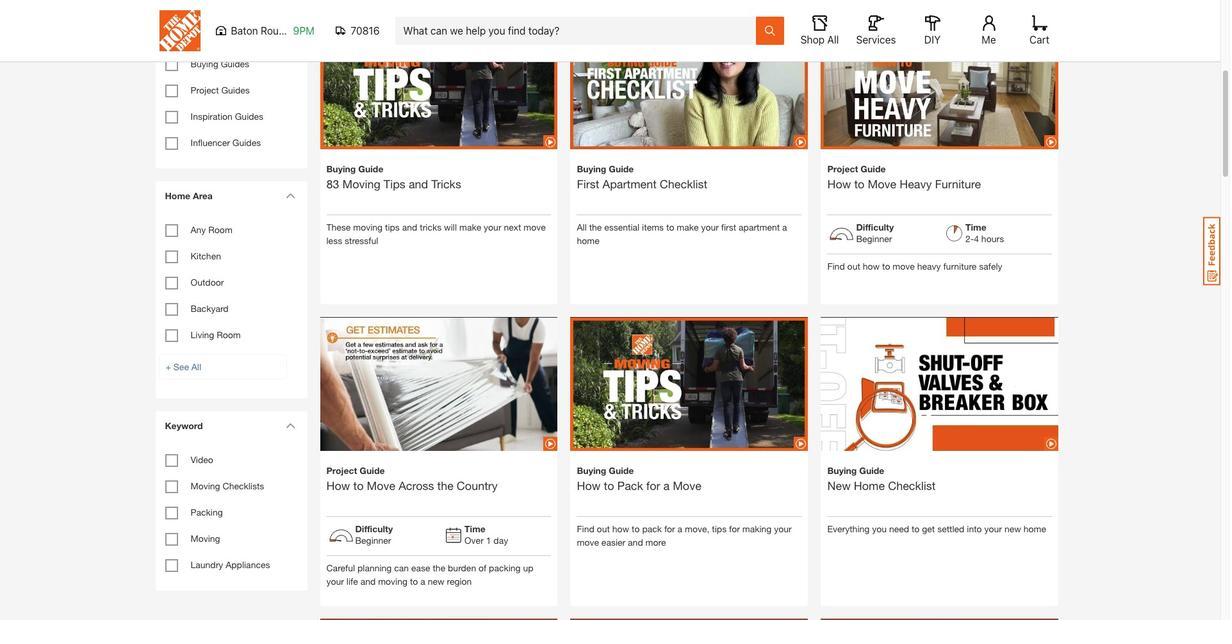 Task type: describe. For each thing, give the bounding box(es) containing it.
buying guides
[[191, 58, 249, 69]]

type
[[217, 24, 237, 35]]

up
[[523, 563, 534, 573]]

inspiration guides
[[191, 111, 263, 122]]

project guide how to move across the country
[[327, 465, 498, 493]]

2 horizontal spatial for
[[729, 523, 740, 534]]

guide inside project guide how to move across the country
[[360, 465, 385, 476]]

how for how to move heavy furniture
[[863, 261, 880, 272]]

1
[[486, 535, 491, 546]]

me button
[[969, 15, 1010, 46]]

beginner for across
[[355, 535, 391, 546]]

tips
[[384, 177, 406, 191]]

for for pack
[[647, 479, 661, 493]]

packing
[[489, 563, 521, 573]]

home inside the all the essential items to make your first apartment a home
[[577, 235, 600, 246]]

buying for first
[[577, 163, 607, 174]]

next
[[504, 222, 521, 232]]

buying for 83
[[327, 163, 356, 174]]

into
[[967, 523, 982, 534]]

how to move heavy furniture image
[[821, 0, 1059, 172]]

a inside careful planning can ease the burden of packing up your life and moving to a new region
[[421, 576, 425, 587]]

essential
[[605, 222, 640, 232]]

these
[[327, 222, 351, 232]]

project guide how to move heavy furniture
[[828, 163, 981, 191]]

tricks
[[420, 222, 442, 232]]

and inside 'buying guide 83 moving tips and tricks'
[[409, 177, 428, 191]]

stressful
[[345, 235, 378, 246]]

you
[[873, 523, 887, 534]]

shop all
[[801, 34, 839, 46]]

video
[[191, 454, 213, 465]]

the inside the all the essential items to make your first apartment a home
[[589, 222, 602, 232]]

new
[[828, 479, 851, 493]]

buying for how
[[577, 465, 607, 476]]

will
[[444, 222, 457, 232]]

moving inside these moving tips and tricks will make your next move less stressful
[[353, 222, 383, 232]]

to inside the all the essential items to make your first apartment a home
[[667, 222, 675, 232]]

70816 button
[[336, 24, 380, 37]]

difficulty beginner for heavy
[[857, 222, 894, 244]]

moving checklists
[[191, 481, 264, 492]]

careful planning can ease the burden of packing up your life and moving to a new region
[[327, 563, 534, 587]]

your inside careful planning can ease the burden of packing up your life and moving to a new region
[[327, 576, 344, 587]]

first apartment checklist image
[[571, 0, 809, 172]]

find out how to pack for a move, tips for making your move easier and more
[[577, 523, 792, 548]]

pack
[[643, 523, 662, 534]]

backyard
[[191, 303, 229, 314]]

cart
[[1030, 34, 1050, 46]]

room for any room
[[208, 224, 233, 235]]

buying guide 83 moving tips and tricks
[[327, 163, 461, 191]]

across
[[399, 479, 434, 493]]

your inside the all the essential items to make your first apartment a home
[[702, 222, 719, 232]]

living room
[[191, 329, 241, 340]]

new inside careful planning can ease the burden of packing up your life and moving to a new region
[[428, 576, 445, 587]]

make inside these moving tips and tricks will make your next move less stressful
[[460, 222, 482, 232]]

time 2-4 hours
[[966, 222, 1005, 244]]

burden
[[448, 563, 476, 573]]

information type
[[165, 24, 237, 35]]

beginner for heavy
[[857, 233, 893, 244]]

rouge
[[261, 25, 291, 37]]

how to pack for a move image
[[571, 295, 809, 474]]

laundry
[[191, 560, 223, 570]]

2 horizontal spatial move
[[893, 261, 915, 272]]

move for across
[[367, 479, 396, 493]]

time over 1 day
[[465, 523, 508, 546]]

life
[[347, 576, 358, 587]]

guides for inspiration guides
[[235, 111, 263, 122]]

of
[[479, 563, 487, 573]]

checklist for first apartment checklist
[[660, 177, 708, 191]]

your right into
[[985, 523, 1003, 534]]

and inside careful planning can ease the burden of packing up your life and moving to a new region
[[361, 576, 376, 587]]

new home checklist image
[[821, 295, 1059, 474]]

find for how to move heavy furniture
[[828, 261, 845, 272]]

see
[[174, 362, 189, 372]]

move inside buying guide how to pack for a move
[[673, 479, 702, 493]]

heavy
[[918, 261, 941, 272]]

home area
[[165, 190, 213, 201]]

shop all button
[[800, 15, 841, 46]]

move inside find out how to pack for a move, tips for making your move easier and more
[[577, 537, 599, 548]]

furniture
[[936, 177, 981, 191]]

+ see all button
[[159, 354, 287, 379]]

to for project guide how to move heavy furniture
[[855, 177, 865, 191]]

all inside button
[[828, 34, 839, 46]]

70816
[[351, 25, 380, 37]]

find out how to move heavy furniture safely
[[828, 261, 1003, 272]]

guides for project guides
[[221, 85, 250, 96]]

home area button
[[159, 181, 300, 210]]

everything
[[828, 523, 870, 534]]

how for how to move across the country
[[327, 479, 350, 493]]

time for furniture
[[966, 222, 987, 232]]

guide for first apartment checklist
[[609, 163, 634, 174]]

a inside the all the essential items to make your first apartment a home
[[783, 222, 787, 232]]

pack
[[618, 479, 643, 493]]

baton rouge 9pm
[[231, 25, 315, 37]]

safely
[[980, 261, 1003, 272]]

the inside project guide how to move across the country
[[437, 479, 454, 493]]

What can we help you find today? search field
[[404, 17, 755, 44]]

find for how to pack for a move
[[577, 523, 595, 534]]

to for everything you need to get settled into your new home
[[912, 523, 920, 534]]

keyword
[[165, 420, 203, 431]]

to inside careful planning can ease the burden of packing up your life and moving to a new region
[[410, 576, 418, 587]]

how for how to move heavy furniture
[[828, 177, 852, 191]]

first
[[577, 177, 600, 191]]

to for find out how to pack for a move, tips for making your move easier and more
[[632, 523, 640, 534]]

can
[[394, 563, 409, 573]]

region
[[447, 576, 472, 587]]

less
[[327, 235, 342, 246]]

tips inside find out how to pack for a move, tips for making your move easier and more
[[712, 523, 727, 534]]

buying guide how to pack for a move
[[577, 465, 702, 493]]

baton
[[231, 25, 258, 37]]

planning
[[358, 563, 392, 573]]

get
[[923, 523, 935, 534]]

all inside button
[[192, 362, 201, 372]]

all the essential items to make your first apartment a home
[[577, 222, 787, 246]]

caret icon image for keyword
[[286, 423, 295, 429]]

information type button
[[159, 15, 300, 44]]

room for living room
[[217, 329, 241, 340]]

outdoor
[[191, 277, 224, 288]]

guides for influencer guides
[[233, 137, 261, 148]]

shop
[[801, 34, 825, 46]]

time for the
[[465, 523, 486, 534]]

guide for new home checklist
[[860, 465, 885, 476]]

for for pack
[[665, 523, 675, 534]]

how inside buying guide how to pack for a move
[[577, 479, 601, 493]]

to for project guide how to move across the country
[[353, 479, 364, 493]]

me
[[982, 34, 997, 46]]



Task type: vqa. For each thing, say whether or not it's contained in the screenshot.


Task type: locate. For each thing, give the bounding box(es) containing it.
guides up project guides
[[221, 58, 249, 69]]

the home depot logo image
[[159, 10, 200, 51]]

how
[[863, 261, 880, 272], [613, 523, 630, 534]]

moving right 83
[[343, 177, 381, 191]]

beginner up 'find out how to move heavy furniture safely'
[[857, 233, 893, 244]]

all inside the all the essential items to make your first apartment a home
[[577, 222, 587, 232]]

and inside find out how to pack for a move, tips for making your move easier and more
[[628, 537, 643, 548]]

move inside project guide how to move heavy furniture
[[868, 177, 897, 191]]

out inside find out how to pack for a move, tips for making your move easier and more
[[597, 523, 610, 534]]

to inside project guide how to move across the country
[[353, 479, 364, 493]]

home inside 'button'
[[165, 190, 190, 201]]

0 vertical spatial tips
[[385, 222, 400, 232]]

to left pack in the bottom of the page
[[604, 479, 614, 493]]

2 vertical spatial project
[[327, 465, 357, 476]]

any room
[[191, 224, 233, 235]]

moving inside 'buying guide 83 moving tips and tricks'
[[343, 177, 381, 191]]

all
[[828, 34, 839, 46], [577, 222, 587, 232], [192, 362, 201, 372]]

to left across
[[353, 479, 364, 493]]

0 horizontal spatial checklist
[[660, 177, 708, 191]]

project guides
[[191, 85, 250, 96]]

move inside project guide how to move across the country
[[367, 479, 396, 493]]

to for find out how to move heavy furniture safely
[[883, 261, 891, 272]]

guides for buying guides
[[221, 58, 249, 69]]

guide for how to pack for a move
[[609, 465, 634, 476]]

0 horizontal spatial home
[[165, 190, 190, 201]]

1 vertical spatial how
[[613, 523, 630, 534]]

caret icon image for home area
[[286, 193, 295, 199]]

and left tricks
[[402, 222, 418, 232]]

caret icon image
[[286, 193, 295, 199], [286, 423, 295, 429]]

2 vertical spatial the
[[433, 563, 446, 573]]

items
[[642, 222, 664, 232]]

1 caret icon image from the top
[[286, 193, 295, 199]]

new
[[1005, 523, 1022, 534], [428, 576, 445, 587]]

diy
[[925, 34, 941, 46]]

cart link
[[1026, 15, 1054, 46]]

how up easier
[[613, 523, 630, 534]]

tips inside these moving tips and tricks will make your next move less stressful
[[385, 222, 400, 232]]

0 horizontal spatial tips
[[385, 222, 400, 232]]

guide inside buying guide first apartment checklist
[[609, 163, 634, 174]]

0 horizontal spatial project
[[191, 85, 219, 96]]

move left easier
[[577, 537, 599, 548]]

1 horizontal spatial for
[[665, 523, 675, 534]]

2 make from the left
[[677, 222, 699, 232]]

difficulty
[[857, 222, 894, 232], [355, 523, 393, 534]]

project
[[191, 85, 219, 96], [828, 163, 859, 174], [327, 465, 357, 476]]

1 vertical spatial the
[[437, 479, 454, 493]]

area
[[193, 190, 213, 201]]

1 make from the left
[[460, 222, 482, 232]]

1 horizontal spatial time
[[966, 222, 987, 232]]

hours
[[982, 233, 1005, 244]]

0 vertical spatial beginner
[[857, 233, 893, 244]]

a inside find out how to pack for a move, tips for making your move easier and more
[[678, 523, 683, 534]]

0 horizontal spatial all
[[192, 362, 201, 372]]

beginner
[[857, 233, 893, 244], [355, 535, 391, 546]]

to left heavy
[[883, 261, 891, 272]]

home left area at the top left of page
[[165, 190, 190, 201]]

a left "move," on the right bottom of the page
[[678, 523, 683, 534]]

how left heavy
[[863, 261, 880, 272]]

checklist inside the buying guide new home checklist
[[889, 479, 936, 493]]

make right items
[[677, 222, 699, 232]]

1 horizontal spatial move
[[577, 537, 599, 548]]

1 vertical spatial all
[[577, 222, 587, 232]]

need
[[890, 523, 910, 534]]

0 horizontal spatial move
[[367, 479, 396, 493]]

for left the making
[[729, 523, 740, 534]]

1 horizontal spatial find
[[828, 261, 845, 272]]

all right see
[[192, 362, 201, 372]]

checklist up need
[[889, 479, 936, 493]]

and right tips
[[409, 177, 428, 191]]

0 horizontal spatial make
[[460, 222, 482, 232]]

guide inside project guide how to move heavy furniture
[[861, 163, 886, 174]]

to left the get
[[912, 523, 920, 534]]

the right across
[[437, 479, 454, 493]]

1 horizontal spatial out
[[848, 261, 861, 272]]

furniture
[[944, 261, 977, 272]]

0 horizontal spatial find
[[577, 523, 595, 534]]

2 horizontal spatial move
[[868, 177, 897, 191]]

1 vertical spatial difficulty beginner
[[355, 523, 393, 546]]

home right into
[[1024, 523, 1047, 534]]

0 vertical spatial checklist
[[660, 177, 708, 191]]

tips left tricks
[[385, 222, 400, 232]]

buying inside buying guide first apartment checklist
[[577, 163, 607, 174]]

everything you need to get settled into your new home
[[828, 523, 1047, 534]]

1 vertical spatial home
[[1024, 523, 1047, 534]]

2 horizontal spatial how
[[828, 177, 852, 191]]

1 vertical spatial new
[[428, 576, 445, 587]]

easier
[[602, 537, 626, 548]]

checklist for new home checklist
[[889, 479, 936, 493]]

inspiration
[[191, 111, 233, 122]]

to inside buying guide how to pack for a move
[[604, 479, 614, 493]]

1 horizontal spatial home
[[854, 479, 885, 493]]

0 horizontal spatial difficulty
[[355, 523, 393, 534]]

0 horizontal spatial beginner
[[355, 535, 391, 546]]

ease
[[412, 563, 430, 573]]

and
[[409, 177, 428, 191], [402, 222, 418, 232], [628, 537, 643, 548], [361, 576, 376, 587]]

difficulty up 'find out how to move heavy furniture safely'
[[857, 222, 894, 232]]

home inside the buying guide new home checklist
[[854, 479, 885, 493]]

the inside careful planning can ease the burden of packing up your life and moving to a new region
[[433, 563, 446, 573]]

for right pack in the bottom of the page
[[647, 479, 661, 493]]

guide inside the buying guide new home checklist
[[860, 465, 885, 476]]

moving
[[343, 177, 381, 191], [191, 481, 220, 492], [191, 533, 220, 544]]

1 vertical spatial caret icon image
[[286, 423, 295, 429]]

all left essential
[[577, 222, 587, 232]]

0 vertical spatial all
[[828, 34, 839, 46]]

buying guide first apartment checklist
[[577, 163, 708, 191]]

to down ease
[[410, 576, 418, 587]]

0 horizontal spatial time
[[465, 523, 486, 534]]

beginner up planning
[[355, 535, 391, 546]]

how to move across the country image
[[320, 295, 558, 474]]

first
[[722, 222, 737, 232]]

0 horizontal spatial difficulty beginner
[[355, 523, 393, 546]]

difficulty beginner up planning
[[355, 523, 393, 546]]

appliances
[[226, 560, 270, 570]]

out
[[848, 261, 861, 272], [597, 523, 610, 534]]

0 vertical spatial time
[[966, 222, 987, 232]]

how inside project guide how to move heavy furniture
[[828, 177, 852, 191]]

day
[[494, 535, 508, 546]]

for inside buying guide how to pack for a move
[[647, 479, 661, 493]]

laundry appliances
[[191, 560, 270, 570]]

1 horizontal spatial all
[[577, 222, 587, 232]]

checklists
[[223, 481, 264, 492]]

0 horizontal spatial home
[[577, 235, 600, 246]]

2-
[[966, 233, 974, 244]]

your left next
[[484, 222, 502, 232]]

out for how to move heavy furniture
[[848, 261, 861, 272]]

tips right "move," on the right bottom of the page
[[712, 523, 727, 534]]

your left first
[[702, 222, 719, 232]]

heavy
[[900, 177, 932, 191]]

buying inside 'buying guide 83 moving tips and tricks'
[[327, 163, 356, 174]]

packing
[[191, 507, 223, 518]]

country
[[457, 479, 498, 493]]

buying for new
[[828, 465, 857, 476]]

1 horizontal spatial project
[[327, 465, 357, 476]]

0 vertical spatial how
[[863, 261, 880, 272]]

to left heavy at the top
[[855, 177, 865, 191]]

the right ease
[[433, 563, 446, 573]]

to for buying guide how to pack for a move
[[604, 479, 614, 493]]

2 vertical spatial moving
[[191, 533, 220, 544]]

1 horizontal spatial checklist
[[889, 479, 936, 493]]

1 vertical spatial checklist
[[889, 479, 936, 493]]

guide inside 'buying guide 83 moving tips and tricks'
[[358, 163, 384, 174]]

to left pack
[[632, 523, 640, 534]]

to inside find out how to pack for a move, tips for making your move easier and more
[[632, 523, 640, 534]]

your
[[484, 222, 502, 232], [702, 222, 719, 232], [775, 523, 792, 534], [985, 523, 1003, 534], [327, 576, 344, 587]]

0 vertical spatial home
[[577, 235, 600, 246]]

over
[[465, 535, 484, 546]]

+
[[166, 362, 171, 372]]

difficulty beginner for across
[[355, 523, 393, 546]]

apartment
[[739, 222, 780, 232]]

1 vertical spatial project
[[828, 163, 859, 174]]

a right apartment
[[783, 222, 787, 232]]

moving inside careful planning can ease the burden of packing up your life and moving to a new region
[[378, 576, 408, 587]]

a inside buying guide how to pack for a move
[[664, 479, 670, 493]]

living
[[191, 329, 214, 340]]

guides up 'influencer guides'
[[235, 111, 263, 122]]

move left heavy
[[893, 261, 915, 272]]

how inside project guide how to move across the country
[[327, 479, 350, 493]]

0 vertical spatial new
[[1005, 523, 1022, 534]]

0 vertical spatial room
[[208, 224, 233, 235]]

influencer guides
[[191, 137, 261, 148]]

checklist
[[660, 177, 708, 191], [889, 479, 936, 493]]

your inside these moving tips and tricks will make your next move less stressful
[[484, 222, 502, 232]]

a right pack in the bottom of the page
[[664, 479, 670, 493]]

to right items
[[667, 222, 675, 232]]

services
[[857, 34, 896, 46]]

guide inside buying guide how to pack for a move
[[609, 465, 634, 476]]

0 vertical spatial find
[[828, 261, 845, 272]]

moving down can
[[378, 576, 408, 587]]

0 vertical spatial the
[[589, 222, 602, 232]]

0 horizontal spatial new
[[428, 576, 445, 587]]

time up over
[[465, 523, 486, 534]]

move left across
[[367, 479, 396, 493]]

0 vertical spatial moving
[[353, 222, 383, 232]]

moving down "packing"
[[191, 533, 220, 544]]

and left more
[[628, 537, 643, 548]]

move inside these moving tips and tricks will make your next move less stressful
[[524, 222, 546, 232]]

0 vertical spatial home
[[165, 190, 190, 201]]

move right next
[[524, 222, 546, 232]]

for right pack
[[665, 523, 675, 534]]

feedback link image
[[1204, 217, 1221, 286]]

buying
[[191, 58, 218, 69], [327, 163, 356, 174], [577, 163, 607, 174], [577, 465, 607, 476], [828, 465, 857, 476]]

buying inside the buying guide new home checklist
[[828, 465, 857, 476]]

make inside the all the essential items to make your first apartment a home
[[677, 222, 699, 232]]

1 vertical spatial home
[[854, 479, 885, 493]]

caret icon image inside home area 'button'
[[286, 193, 295, 199]]

any
[[191, 224, 206, 235]]

new down ease
[[428, 576, 445, 587]]

0 horizontal spatial for
[[647, 479, 661, 493]]

buying inside buying guide how to pack for a move
[[577, 465, 607, 476]]

0 vertical spatial caret icon image
[[286, 193, 295, 199]]

1 horizontal spatial move
[[673, 479, 702, 493]]

settled
[[938, 523, 965, 534]]

1 horizontal spatial difficulty
[[857, 222, 894, 232]]

checklist up the all the essential items to make your first apartment a home at top
[[660, 177, 708, 191]]

diy button
[[912, 15, 953, 46]]

1 vertical spatial moving
[[378, 576, 408, 587]]

project for how to move across the country
[[327, 465, 357, 476]]

your down careful
[[327, 576, 344, 587]]

home right "new"
[[854, 479, 885, 493]]

1 vertical spatial difficulty
[[355, 523, 393, 534]]

2 caret icon image from the top
[[286, 423, 295, 429]]

the left essential
[[589, 222, 602, 232]]

2 horizontal spatial project
[[828, 163, 859, 174]]

all right shop
[[828, 34, 839, 46]]

your inside find out how to pack for a move, tips for making your move easier and more
[[775, 523, 792, 534]]

1 vertical spatial tips
[[712, 523, 727, 534]]

guides up the inspiration guides
[[221, 85, 250, 96]]

0 vertical spatial out
[[848, 261, 861, 272]]

1 horizontal spatial difficulty beginner
[[857, 222, 894, 244]]

move left heavy at the top
[[868, 177, 897, 191]]

a down ease
[[421, 576, 425, 587]]

1 vertical spatial moving
[[191, 481, 220, 492]]

make right will
[[460, 222, 482, 232]]

2 horizontal spatial all
[[828, 34, 839, 46]]

move up "move," on the right bottom of the page
[[673, 479, 702, 493]]

move,
[[685, 523, 710, 534]]

1 horizontal spatial how
[[863, 261, 880, 272]]

kitchen
[[191, 251, 221, 262]]

room right living
[[217, 329, 241, 340]]

time up 4
[[966, 222, 987, 232]]

these moving tips and tricks will make your next move less stressful
[[327, 222, 546, 246]]

1 horizontal spatial how
[[577, 479, 601, 493]]

1 vertical spatial out
[[597, 523, 610, 534]]

to
[[855, 177, 865, 191], [667, 222, 675, 232], [883, 261, 891, 272], [353, 479, 364, 493], [604, 479, 614, 493], [632, 523, 640, 534], [912, 523, 920, 534], [410, 576, 418, 587]]

how
[[828, 177, 852, 191], [327, 479, 350, 493], [577, 479, 601, 493]]

1 horizontal spatial new
[[1005, 523, 1022, 534]]

9pm
[[293, 25, 315, 37]]

difficulty up planning
[[355, 523, 393, 534]]

1 horizontal spatial make
[[677, 222, 699, 232]]

1 vertical spatial find
[[577, 523, 595, 534]]

project inside project guide how to move across the country
[[327, 465, 357, 476]]

0 vertical spatial moving
[[343, 177, 381, 191]]

2 vertical spatial move
[[577, 537, 599, 548]]

out for how to pack for a move
[[597, 523, 610, 534]]

0 vertical spatial project
[[191, 85, 219, 96]]

careful
[[327, 563, 355, 573]]

1 horizontal spatial home
[[1024, 523, 1047, 534]]

83
[[327, 177, 339, 191]]

caret icon image inside keyword button
[[286, 423, 295, 429]]

project for how to move heavy furniture
[[828, 163, 859, 174]]

difficulty beginner up 'find out how to move heavy furniture safely'
[[857, 222, 894, 244]]

moving for moving
[[191, 533, 220, 544]]

time inside time 2-4 hours
[[966, 222, 987, 232]]

difficulty beginner
[[857, 222, 894, 244], [355, 523, 393, 546]]

your right the making
[[775, 523, 792, 534]]

1 vertical spatial room
[[217, 329, 241, 340]]

to inside project guide how to move heavy furniture
[[855, 177, 865, 191]]

guides down the inspiration guides
[[233, 137, 261, 148]]

0 vertical spatial move
[[524, 222, 546, 232]]

information
[[165, 24, 215, 35]]

keyword button
[[159, 412, 300, 440]]

tricks
[[432, 177, 461, 191]]

0 horizontal spatial move
[[524, 222, 546, 232]]

difficulty for heavy
[[857, 222, 894, 232]]

find inside find out how to pack for a move, tips for making your move easier and more
[[577, 523, 595, 534]]

buying guide new home checklist
[[828, 465, 936, 493]]

0 horizontal spatial how
[[613, 523, 630, 534]]

1 vertical spatial move
[[893, 261, 915, 272]]

apartment
[[603, 177, 657, 191]]

home down first
[[577, 235, 600, 246]]

room
[[208, 224, 233, 235], [217, 329, 241, 340]]

project inside project guide how to move heavy furniture
[[828, 163, 859, 174]]

moving for moving checklists
[[191, 481, 220, 492]]

move for heavy
[[868, 177, 897, 191]]

1 horizontal spatial tips
[[712, 523, 727, 534]]

moving up "packing"
[[191, 481, 220, 492]]

time inside time over 1 day
[[465, 523, 486, 534]]

and down planning
[[361, 576, 376, 587]]

2 vertical spatial all
[[192, 362, 201, 372]]

83 moving tips and tricks image
[[320, 0, 558, 172]]

guide for 83 moving tips and tricks
[[358, 163, 384, 174]]

difficulty for across
[[355, 523, 393, 534]]

how inside find out how to pack for a move, tips for making your move easier and more
[[613, 523, 630, 534]]

0 horizontal spatial how
[[327, 479, 350, 493]]

checklist inside buying guide first apartment checklist
[[660, 177, 708, 191]]

room right any
[[208, 224, 233, 235]]

and inside these moving tips and tricks will make your next move less stressful
[[402, 222, 418, 232]]

1 vertical spatial beginner
[[355, 535, 391, 546]]

how for how to pack for a move
[[613, 523, 630, 534]]

making
[[743, 523, 772, 534]]

0 horizontal spatial out
[[597, 523, 610, 534]]

make
[[460, 222, 482, 232], [677, 222, 699, 232]]

moving up stressful
[[353, 222, 383, 232]]

new right into
[[1005, 523, 1022, 534]]

0 vertical spatial difficulty
[[857, 222, 894, 232]]

1 horizontal spatial beginner
[[857, 233, 893, 244]]

0 vertical spatial difficulty beginner
[[857, 222, 894, 244]]

tips
[[385, 222, 400, 232], [712, 523, 727, 534]]

1 vertical spatial time
[[465, 523, 486, 534]]

influencer
[[191, 137, 230, 148]]



